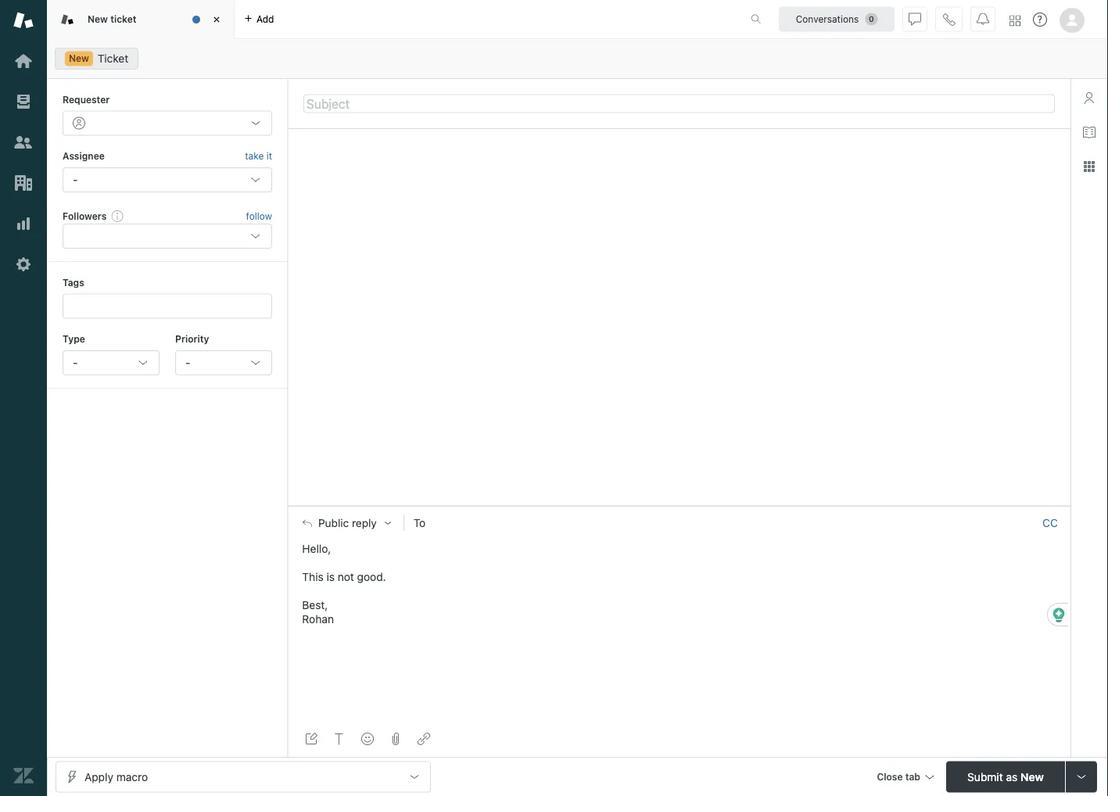 Task type: locate. For each thing, give the bounding box(es) containing it.
new inside tab
[[88, 14, 108, 24]]

button displays agent's chat status as invisible. image
[[909, 13, 921, 25]]

close image
[[209, 12, 224, 27]]

followers element
[[63, 224, 272, 249]]

conversations
[[796, 14, 859, 25]]

Public reply composer text field
[[296, 539, 1064, 626]]

add link (cmd k) image
[[418, 733, 430, 745]]

conversations button
[[779, 7, 895, 32]]

cc button
[[1042, 516, 1058, 530]]

- button for type
[[63, 350, 160, 375]]

draft mode image
[[305, 733, 318, 745]]

best, rohan
[[302, 598, 334, 625]]

zendesk products image
[[1010, 15, 1021, 26]]

tags
[[63, 277, 84, 288]]

1 horizontal spatial - button
[[175, 350, 272, 375]]

- button down type
[[63, 350, 160, 375]]

0 vertical spatial new
[[88, 14, 108, 24]]

submit as new
[[968, 770, 1044, 783]]

take it
[[245, 150, 272, 161]]

Subject field
[[303, 94, 1055, 113]]

public reply button
[[289, 507, 403, 539]]

format text image
[[333, 733, 346, 745]]

tabs tab list
[[47, 0, 734, 39]]

0 horizontal spatial - button
[[63, 350, 160, 375]]

1 vertical spatial new
[[69, 53, 89, 64]]

new ticket
[[88, 14, 136, 24]]

- down assignee
[[73, 173, 78, 186]]

cc
[[1043, 516, 1058, 529]]

apps image
[[1083, 160, 1096, 173]]

- button down priority
[[175, 350, 272, 375]]

take
[[245, 150, 264, 161]]

as
[[1006, 770, 1018, 783]]

good.
[[357, 570, 386, 583]]

- button
[[63, 350, 160, 375], [175, 350, 272, 375]]

minimize composer image
[[673, 500, 685, 512]]

it
[[266, 150, 272, 161]]

displays possible ticket submission types image
[[1075, 771, 1088, 783]]

- down priority
[[185, 356, 190, 369]]

close tab button
[[870, 761, 940, 795]]

add attachment image
[[389, 733, 402, 745]]

2 - button from the left
[[175, 350, 272, 375]]

is
[[326, 570, 335, 583]]

-
[[73, 173, 78, 186], [73, 356, 78, 369], [185, 356, 190, 369]]

assignee
[[63, 150, 105, 161]]

priority
[[175, 334, 209, 345]]

1 - button from the left
[[63, 350, 160, 375]]

customer context image
[[1083, 91, 1096, 104]]

apply
[[84, 770, 113, 783]]

insert emojis image
[[361, 733, 374, 745]]

- for type
[[73, 356, 78, 369]]

not
[[338, 570, 354, 583]]

rohan
[[302, 613, 334, 625]]

new
[[88, 14, 108, 24], [69, 53, 89, 64], [1021, 770, 1044, 783]]

this
[[302, 570, 324, 583]]

new inside secondary element
[[69, 53, 89, 64]]

- down type
[[73, 356, 78, 369]]

assignee element
[[63, 167, 272, 192]]



Task type: describe. For each thing, give the bounding box(es) containing it.
submit
[[968, 770, 1003, 783]]

- inside assignee element
[[73, 173, 78, 186]]

best,
[[302, 598, 328, 611]]

- for priority
[[185, 356, 190, 369]]

apply macro
[[84, 770, 148, 783]]

reporting image
[[13, 213, 34, 234]]

notifications image
[[977, 13, 989, 25]]

- button for priority
[[175, 350, 272, 375]]

reply
[[352, 516, 377, 529]]

2 vertical spatial new
[[1021, 770, 1044, 783]]

follow
[[246, 210, 272, 221]]

zendesk image
[[13, 766, 34, 786]]

new ticket tab
[[47, 0, 235, 39]]

admin image
[[13, 254, 34, 274]]

new for new
[[69, 53, 89, 64]]

organizations image
[[13, 173, 34, 193]]

public reply
[[318, 516, 377, 529]]

secondary element
[[47, 43, 1108, 74]]

new for new ticket
[[88, 14, 108, 24]]

add button
[[235, 0, 283, 38]]

get started image
[[13, 51, 34, 71]]

public
[[318, 516, 349, 529]]

close tab
[[877, 771, 920, 782]]

tab
[[905, 771, 920, 782]]

macro
[[116, 770, 148, 783]]

hello,
[[302, 542, 331, 555]]

followers
[[63, 210, 107, 221]]

views image
[[13, 91, 34, 112]]

take it button
[[245, 148, 272, 164]]

add
[[257, 14, 274, 25]]

knowledge image
[[1083, 126, 1096, 138]]

to
[[414, 516, 426, 529]]

ticket
[[110, 14, 136, 24]]

get help image
[[1033, 13, 1047, 27]]

close
[[877, 771, 903, 782]]

type
[[63, 334, 85, 345]]

main element
[[0, 0, 47, 796]]

this is not good.
[[302, 570, 386, 583]]

follow button
[[246, 209, 272, 223]]

ticket
[[98, 52, 128, 65]]

zendesk support image
[[13, 10, 34, 30]]

customers image
[[13, 132, 34, 152]]

requester
[[63, 94, 110, 105]]

requester element
[[63, 111, 272, 136]]

info on adding followers image
[[111, 210, 124, 222]]



Task type: vqa. For each thing, say whether or not it's contained in the screenshot.
Learn About Organizations
no



